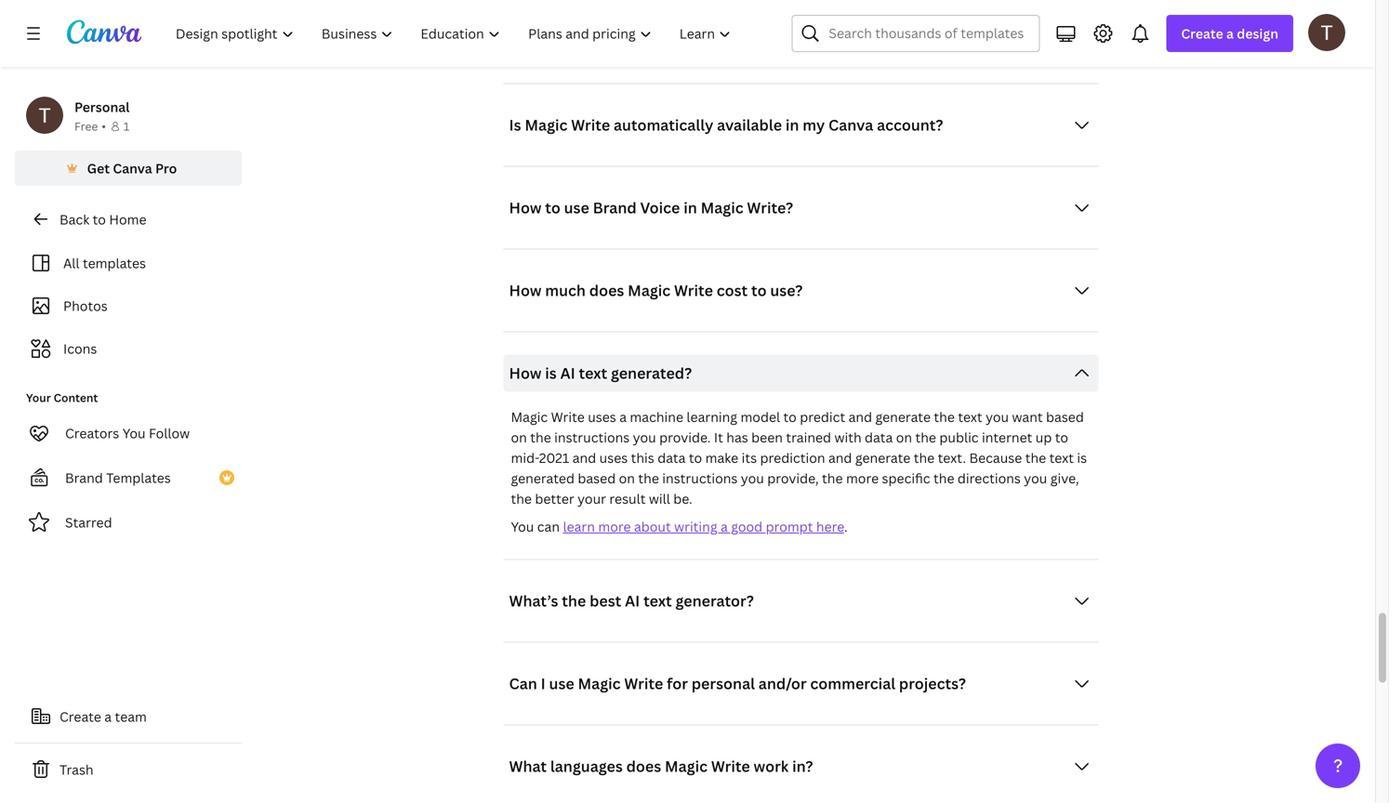 Task type: vqa. For each thing, say whether or not it's contained in the screenshot.
Create a team button
yes



Task type: locate. For each thing, give the bounding box(es) containing it.
is down much
[[545, 363, 557, 383]]

personal
[[74, 98, 130, 116]]

how for how much does magic write cost to use?
[[509, 281, 542, 301]]

how left much
[[509, 281, 542, 301]]

text up give,
[[1050, 449, 1074, 467]]

use
[[564, 198, 590, 218], [549, 674, 575, 694]]

create inside create a team button
[[60, 708, 101, 726]]

based up your
[[578, 470, 616, 488]]

0 horizontal spatial canva
[[113, 160, 152, 177]]

writing
[[675, 518, 718, 536]]

how up the mid-
[[509, 363, 542, 383]]

a left 'team'
[[104, 708, 112, 726]]

0 vertical spatial does
[[590, 281, 625, 301]]

brand up "starred"
[[65, 469, 103, 487]]

how much does magic write cost to use?
[[509, 281, 803, 301]]

0 vertical spatial canva
[[829, 115, 874, 135]]

1 horizontal spatial is
[[1078, 449, 1088, 467]]

photos link
[[26, 288, 231, 324]]

a left design
[[1227, 25, 1234, 42]]

make
[[706, 449, 739, 467]]

how for how to use brand voice in magic write?
[[509, 198, 542, 218]]

will
[[649, 490, 671, 508]]

magic down how to use brand voice in magic write?
[[628, 281, 671, 301]]

generated
[[511, 470, 575, 488]]

does right much
[[590, 281, 625, 301]]

the inside dropdown button
[[562, 591, 586, 611]]

up
[[1036, 429, 1052, 447]]

and
[[849, 408, 873, 426], [573, 449, 597, 467], [829, 449, 853, 467]]

1 vertical spatial canva
[[113, 160, 152, 177]]

free
[[74, 119, 98, 134]]

canva right my at top
[[829, 115, 874, 135]]

cost
[[717, 281, 748, 301]]

magic
[[525, 115, 568, 135], [701, 198, 744, 218], [628, 281, 671, 301], [511, 408, 548, 426], [578, 674, 621, 694], [665, 757, 708, 777]]

1 horizontal spatial you
[[511, 518, 534, 536]]

0 horizontal spatial create
[[60, 708, 101, 726]]

how is ai text generated? button
[[504, 355, 1099, 392]]

canva inside button
[[113, 160, 152, 177]]

how is ai text generated?
[[509, 363, 692, 383]]

create a design button
[[1167, 15, 1294, 52]]

team
[[115, 708, 147, 726]]

provide.
[[660, 429, 711, 447]]

what's the best ai text generator? button
[[504, 583, 1099, 620]]

1 horizontal spatial does
[[627, 757, 662, 777]]

write up the 2021
[[551, 408, 585, 426]]

1 how from the top
[[509, 198, 542, 218]]

better
[[535, 490, 575, 508]]

text
[[579, 363, 608, 383], [958, 408, 983, 426], [1050, 449, 1074, 467], [644, 591, 672, 611]]

0 horizontal spatial based
[[578, 470, 616, 488]]

0 vertical spatial in
[[786, 115, 800, 135]]

what's the best ai text generator?
[[509, 591, 754, 611]]

•
[[102, 119, 106, 134]]

magic right is
[[525, 115, 568, 135]]

generated?
[[611, 363, 692, 383]]

0 vertical spatial is
[[545, 363, 557, 383]]

how down is
[[509, 198, 542, 218]]

0 vertical spatial uses
[[588, 408, 617, 426]]

good
[[731, 518, 763, 536]]

follow
[[149, 425, 190, 442]]

on
[[511, 429, 527, 447], [897, 429, 913, 447], [619, 470, 635, 488]]

write left automatically
[[571, 115, 610, 135]]

use left voice
[[564, 198, 590, 218]]

1 vertical spatial you
[[511, 518, 534, 536]]

magic inside dropdown button
[[525, 115, 568, 135]]

does right languages
[[627, 757, 662, 777]]

does for languages
[[627, 757, 662, 777]]

None search field
[[792, 15, 1040, 52]]

the left best
[[562, 591, 586, 611]]

instructions
[[555, 429, 630, 447], [663, 470, 738, 488]]

write for i
[[625, 674, 664, 694]]

1 vertical spatial does
[[627, 757, 662, 777]]

in right voice
[[684, 198, 697, 218]]

1 vertical spatial based
[[578, 470, 616, 488]]

data
[[865, 429, 893, 447], [658, 449, 686, 467]]

to right cost on the right of page
[[752, 281, 767, 301]]

in left my at top
[[786, 115, 800, 135]]

you left follow
[[123, 425, 146, 442]]

create
[[1182, 25, 1224, 42], [60, 708, 101, 726]]

1 vertical spatial create
[[60, 708, 101, 726]]

create left design
[[1182, 25, 1224, 42]]

to up 'trained'
[[784, 408, 797, 426]]

content
[[54, 390, 98, 406]]

data right with on the bottom
[[865, 429, 893, 447]]

templates
[[83, 254, 146, 272]]

1 horizontal spatial brand
[[593, 198, 637, 218]]

text.
[[938, 449, 967, 467]]

ai down much
[[561, 363, 576, 383]]

does for much
[[590, 281, 625, 301]]

be.
[[674, 490, 693, 508]]

in inside dropdown button
[[786, 115, 800, 135]]

magic left write?
[[701, 198, 744, 218]]

generate
[[876, 408, 931, 426], [856, 449, 911, 467]]

in for magic
[[684, 198, 697, 218]]

instructions up be.
[[663, 470, 738, 488]]

1 vertical spatial instructions
[[663, 470, 738, 488]]

personal
[[692, 674, 755, 694]]

get
[[87, 160, 110, 177]]

0 vertical spatial how
[[509, 198, 542, 218]]

the down the generated
[[511, 490, 532, 508]]

1 horizontal spatial based
[[1047, 408, 1085, 426]]

specific
[[882, 470, 931, 488]]

1 vertical spatial ai
[[625, 591, 640, 611]]

1 horizontal spatial in
[[786, 115, 800, 135]]

0 vertical spatial instructions
[[555, 429, 630, 447]]

templates
[[106, 469, 171, 487]]

is
[[545, 363, 557, 383], [1078, 449, 1088, 467]]

it
[[714, 429, 724, 447]]

0 horizontal spatial data
[[658, 449, 686, 467]]

more inside magic write uses a machine learning model to predict and generate the text you want based on the instructions you provide. it has been trained with data on the public internet up to mid-2021 and uses this data to make its prediction and generate the text. because the text is generated based on the instructions you provide, the more specific the directions you give, the better your result will be.
[[847, 470, 879, 488]]

use?
[[771, 281, 803, 301]]

predict
[[800, 408, 846, 426]]

i
[[541, 674, 546, 694]]

in inside dropdown button
[[684, 198, 697, 218]]

1 horizontal spatial create
[[1182, 25, 1224, 42]]

0 horizontal spatial in
[[684, 198, 697, 218]]

0 vertical spatial brand
[[593, 198, 637, 218]]

canva left pro
[[113, 160, 152, 177]]

0 vertical spatial based
[[1047, 408, 1085, 426]]

on up result
[[619, 470, 635, 488]]

been
[[752, 429, 783, 447]]

you left can
[[511, 518, 534, 536]]

brand left voice
[[593, 198, 637, 218]]

0 horizontal spatial instructions
[[555, 429, 630, 447]]

write left work on the right bottom of page
[[712, 757, 750, 777]]

create inside create a design "dropdown button"
[[1182, 25, 1224, 42]]

is up give,
[[1078, 449, 1088, 467]]

0 vertical spatial create
[[1182, 25, 1224, 42]]

your
[[578, 490, 607, 508]]

terry turtle image
[[1309, 14, 1346, 51]]

is inside magic write uses a machine learning model to predict and generate the text you want based on the instructions you provide. it has been trained with data on the public internet up to mid-2021 and uses this data to make its prediction and generate the text. because the text is generated based on the instructions you provide, the more specific the directions you give, the better your result will be.
[[1078, 449, 1088, 467]]

0 vertical spatial more
[[847, 470, 879, 488]]

write for languages
[[712, 757, 750, 777]]

0 vertical spatial data
[[865, 429, 893, 447]]

you
[[123, 425, 146, 442], [511, 518, 534, 536]]

more down with on the bottom
[[847, 470, 879, 488]]

0 vertical spatial use
[[564, 198, 590, 218]]

back
[[60, 211, 90, 228]]

text right best
[[644, 591, 672, 611]]

does
[[590, 281, 625, 301], [627, 757, 662, 777]]

to up much
[[545, 198, 561, 218]]

canva
[[829, 115, 874, 135], [113, 160, 152, 177]]

the
[[934, 408, 955, 426], [531, 429, 551, 447], [916, 429, 937, 447], [914, 449, 935, 467], [1026, 449, 1047, 467], [639, 470, 659, 488], [822, 470, 843, 488], [934, 470, 955, 488], [511, 490, 532, 508], [562, 591, 586, 611]]

2 vertical spatial how
[[509, 363, 542, 383]]

this
[[631, 449, 655, 467]]

3 how from the top
[[509, 363, 542, 383]]

data down provide. at the bottom of the page
[[658, 449, 686, 467]]

0 horizontal spatial does
[[590, 281, 625, 301]]

more down result
[[598, 518, 631, 536]]

and/or
[[759, 674, 807, 694]]

based
[[1047, 408, 1085, 426], [578, 470, 616, 488]]

create for create a team
[[60, 708, 101, 726]]

back to home link
[[15, 201, 242, 238]]

a inside magic write uses a machine learning model to predict and generate the text you want based on the instructions you provide. it has been trained with data on the public internet up to mid-2021 and uses this data to make its prediction and generate the text. because the text is generated based on the instructions you provide, the more specific the directions you give, the better your result will be.
[[620, 408, 627, 426]]

.
[[845, 518, 848, 536]]

0 horizontal spatial is
[[545, 363, 557, 383]]

a left machine
[[620, 408, 627, 426]]

0 horizontal spatial ai
[[561, 363, 576, 383]]

0 horizontal spatial more
[[598, 518, 631, 536]]

magic up the mid-
[[511, 408, 548, 426]]

the up specific
[[914, 449, 935, 467]]

use right i
[[549, 674, 575, 694]]

creators you follow link
[[15, 415, 242, 452]]

1 vertical spatial how
[[509, 281, 542, 301]]

1 horizontal spatial ai
[[625, 591, 640, 611]]

and down with on the bottom
[[829, 449, 853, 467]]

commercial
[[811, 674, 896, 694]]

a inside "dropdown button"
[[1227, 25, 1234, 42]]

1 vertical spatial uses
[[600, 449, 628, 467]]

model
[[741, 408, 781, 426]]

much
[[545, 281, 586, 301]]

based up up
[[1047, 408, 1085, 426]]

1 vertical spatial brand
[[65, 469, 103, 487]]

a inside button
[[104, 708, 112, 726]]

canva inside dropdown button
[[829, 115, 874, 135]]

text up public
[[958, 408, 983, 426]]

in?
[[793, 757, 814, 777]]

all templates link
[[26, 246, 231, 281]]

home
[[109, 211, 147, 228]]

and up with on the bottom
[[849, 408, 873, 426]]

1 vertical spatial is
[[1078, 449, 1088, 467]]

create left 'team'
[[60, 708, 101, 726]]

account?
[[877, 115, 944, 135]]

write left cost on the right of page
[[674, 281, 713, 301]]

1 vertical spatial in
[[684, 198, 697, 218]]

on up the mid-
[[511, 429, 527, 447]]

is inside dropdown button
[[545, 363, 557, 383]]

a
[[1227, 25, 1234, 42], [620, 408, 627, 426], [721, 518, 728, 536], [104, 708, 112, 726]]

uses left this
[[600, 449, 628, 467]]

write
[[571, 115, 610, 135], [674, 281, 713, 301], [551, 408, 585, 426], [625, 674, 664, 694], [712, 757, 750, 777]]

1 horizontal spatial canva
[[829, 115, 874, 135]]

uses down how is ai text generated?
[[588, 408, 617, 426]]

2 how from the top
[[509, 281, 542, 301]]

write left for
[[625, 674, 664, 694]]

text left generated?
[[579, 363, 608, 383]]

can
[[537, 518, 560, 536]]

languages
[[551, 757, 623, 777]]

trash link
[[15, 752, 242, 789]]

1 horizontal spatial more
[[847, 470, 879, 488]]

you left give,
[[1025, 470, 1048, 488]]

write for much
[[674, 281, 713, 301]]

on up specific
[[897, 429, 913, 447]]

1 vertical spatial use
[[549, 674, 575, 694]]

0 horizontal spatial you
[[123, 425, 146, 442]]

pro
[[155, 160, 177, 177]]

you up this
[[633, 429, 657, 447]]

ai right best
[[625, 591, 640, 611]]

a left good at the bottom of the page
[[721, 518, 728, 536]]

design
[[1238, 25, 1279, 42]]

instructions up the 2021
[[555, 429, 630, 447]]



Task type: describe. For each thing, give the bounding box(es) containing it.
create a design
[[1182, 25, 1279, 42]]

can i use magic write for personal and/or commercial projects?
[[509, 674, 967, 694]]

2021
[[539, 449, 570, 467]]

1 horizontal spatial instructions
[[663, 470, 738, 488]]

0 vertical spatial ai
[[561, 363, 576, 383]]

magic down for
[[665, 757, 708, 777]]

2 horizontal spatial on
[[897, 429, 913, 447]]

brand templates link
[[15, 460, 242, 497]]

to down provide. at the bottom of the page
[[689, 449, 703, 467]]

you up "internet"
[[986, 408, 1009, 426]]

free •
[[74, 119, 106, 134]]

0 horizontal spatial on
[[511, 429, 527, 447]]

how to use brand voice in magic write?
[[509, 198, 794, 218]]

is magic write automatically available in my canva account? button
[[504, 107, 1099, 144]]

magic write uses a machine learning model to predict and generate the text you want based on the instructions you provide. it has been trained with data on the public internet up to mid-2021 and uses this data to make its prediction and generate the text. because the text is generated based on the instructions you provide, the more specific the directions you give, the better your result will be.
[[511, 408, 1088, 508]]

how much does magic write cost to use? button
[[504, 272, 1099, 309]]

is
[[509, 115, 521, 135]]

how to use brand voice in magic write? button
[[504, 189, 1099, 227]]

is magic write automatically available in my canva account?
[[509, 115, 944, 135]]

its
[[742, 449, 757, 467]]

trash
[[60, 761, 94, 779]]

prompt
[[766, 518, 813, 536]]

automatically
[[614, 115, 714, 135]]

work
[[754, 757, 789, 777]]

you down 'its' on the bottom right of the page
[[741, 470, 765, 488]]

projects?
[[900, 674, 967, 694]]

directions
[[958, 470, 1021, 488]]

and right the 2021
[[573, 449, 597, 467]]

create for create a design
[[1182, 25, 1224, 42]]

result
[[610, 490, 646, 508]]

to right back
[[93, 211, 106, 228]]

1 vertical spatial data
[[658, 449, 686, 467]]

because
[[970, 449, 1023, 467]]

1 vertical spatial more
[[598, 518, 631, 536]]

learn
[[563, 518, 595, 536]]

how for how is ai text generated?
[[509, 363, 542, 383]]

give,
[[1051, 470, 1080, 488]]

write inside magic write uses a machine learning model to predict and generate the text you want based on the instructions you provide. it has been trained with data on the public internet up to mid-2021 and uses this data to make its prediction and generate the text. because the text is generated based on the instructions you provide, the more specific the directions you give, the better your result will be.
[[551, 408, 585, 426]]

brand inside dropdown button
[[593, 198, 637, 218]]

generator?
[[676, 591, 754, 611]]

available
[[717, 115, 782, 135]]

magic inside magic write uses a machine learning model to predict and generate the text you want based on the instructions you provide. it has been trained with data on the public internet up to mid-2021 and uses this data to make its prediction and generate the text. because the text is generated based on the instructions you provide, the more specific the directions you give, the better your result will be.
[[511, 408, 548, 426]]

what languages does magic write work in?
[[509, 757, 814, 777]]

1 horizontal spatial data
[[865, 429, 893, 447]]

0 horizontal spatial brand
[[65, 469, 103, 487]]

the up public
[[934, 408, 955, 426]]

starred
[[65, 514, 112, 532]]

internet
[[982, 429, 1033, 447]]

with
[[835, 429, 862, 447]]

all templates
[[63, 254, 146, 272]]

use for magic
[[549, 674, 575, 694]]

photos
[[63, 297, 108, 315]]

here
[[817, 518, 845, 536]]

the right "provide,"
[[822, 470, 843, 488]]

what's
[[509, 591, 559, 611]]

what
[[509, 757, 547, 777]]

has
[[727, 429, 749, 447]]

for
[[667, 674, 688, 694]]

can
[[509, 674, 538, 694]]

the down this
[[639, 470, 659, 488]]

want
[[1013, 408, 1043, 426]]

the down up
[[1026, 449, 1047, 467]]

all
[[63, 254, 80, 272]]

Search search field
[[829, 16, 1028, 51]]

learning
[[687, 408, 738, 426]]

public
[[940, 429, 979, 447]]

use for brand
[[564, 198, 590, 218]]

provide,
[[768, 470, 819, 488]]

mid-
[[511, 449, 539, 467]]

the left public
[[916, 429, 937, 447]]

0 vertical spatial you
[[123, 425, 146, 442]]

in for my
[[786, 115, 800, 135]]

creators
[[65, 425, 119, 442]]

about
[[634, 518, 671, 536]]

back to home
[[60, 211, 147, 228]]

the up the 2021
[[531, 429, 551, 447]]

trained
[[786, 429, 832, 447]]

icons
[[63, 340, 97, 358]]

write?
[[747, 198, 794, 218]]

learn more about writing a good prompt here link
[[563, 518, 845, 536]]

creators you follow
[[65, 425, 190, 442]]

1 horizontal spatial on
[[619, 470, 635, 488]]

your content
[[26, 390, 98, 406]]

write inside dropdown button
[[571, 115, 610, 135]]

get canva pro button
[[15, 151, 242, 186]]

voice
[[641, 198, 680, 218]]

1 vertical spatial generate
[[856, 449, 911, 467]]

to right up
[[1056, 429, 1069, 447]]

your
[[26, 390, 51, 406]]

what languages does magic write work in? button
[[504, 748, 1099, 786]]

my
[[803, 115, 825, 135]]

0 vertical spatial generate
[[876, 408, 931, 426]]

you can learn more about writing a good prompt here .
[[511, 518, 848, 536]]

top level navigation element
[[164, 15, 747, 52]]

can i use magic write for personal and/or commercial projects? button
[[504, 666, 1099, 703]]

create a team button
[[15, 699, 242, 736]]

the down text.
[[934, 470, 955, 488]]

magic right i
[[578, 674, 621, 694]]

icons link
[[26, 331, 231, 367]]

starred link
[[15, 504, 242, 541]]



